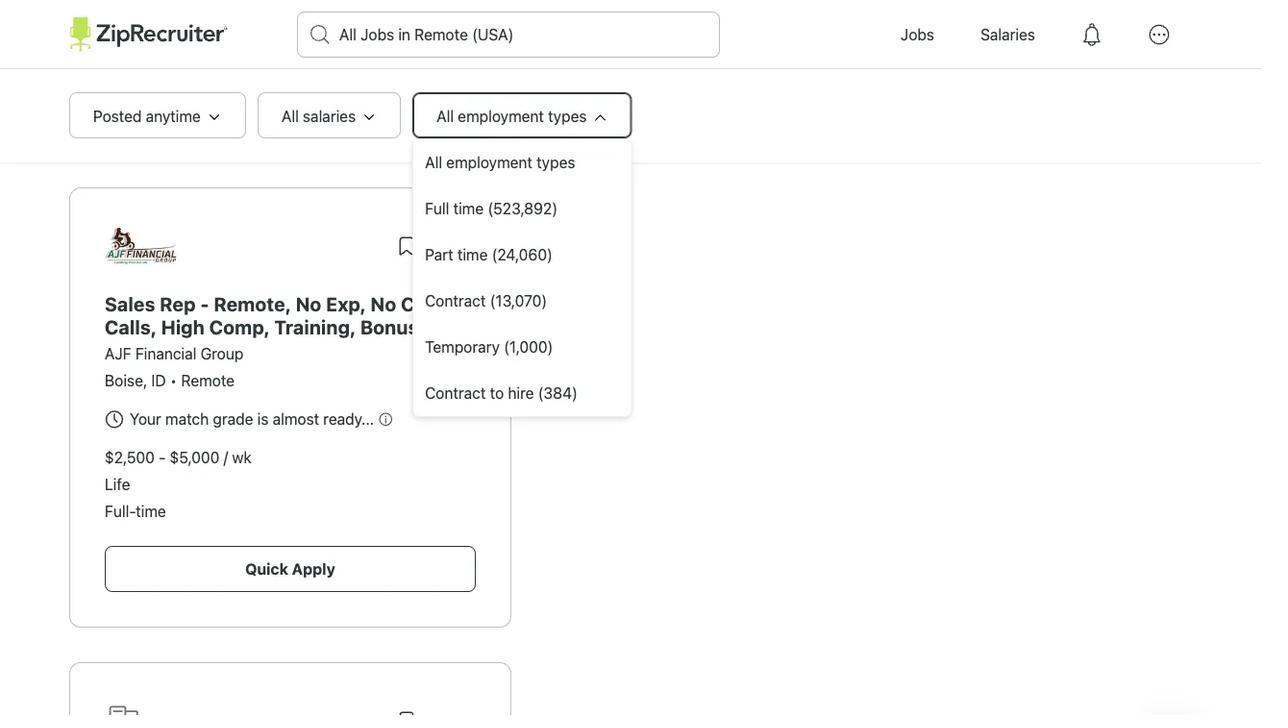 Task type: locate. For each thing, give the bounding box(es) containing it.
no
[[296, 292, 322, 315], [371, 292, 397, 315]]

2 vertical spatial time
[[136, 502, 166, 521]]

all employment types for all employment types button at the left of page
[[425, 153, 575, 172]]

all up full
[[425, 153, 442, 172]]

all inside popup button
[[437, 107, 454, 126]]

jobs
[[901, 25, 935, 44]]

types inside popup button
[[548, 107, 587, 126]]

1 vertical spatial time
[[458, 246, 488, 264]]

employment inside button
[[446, 153, 533, 172]]

0 vertical spatial contract
[[425, 292, 486, 310]]

$2,500 - $5,000 / wk life full-time
[[105, 449, 252, 521]]

- inside $2,500 - $5,000 / wk life full-time
[[159, 449, 166, 467]]

types inside button
[[537, 153, 575, 172]]

no up 'training,'
[[296, 292, 322, 315]]

1 vertical spatial remote
[[181, 372, 235, 390]]

sales
[[105, 292, 155, 315]]

2 save job for later image from the top
[[395, 710, 418, 716]]

employment inside popup button
[[458, 107, 544, 126]]

hire
[[508, 384, 534, 402]]

all up all employment types button at the left of page
[[437, 107, 454, 126]]

temporary
[[425, 338, 500, 356]]

exp,
[[326, 292, 366, 315]]

is
[[257, 410, 269, 428]]

time inside part time (24,060) button
[[458, 246, 488, 264]]

1 vertical spatial types
[[537, 153, 575, 172]]

part time (24,060)
[[425, 246, 553, 264]]

jobs
[[108, 104, 161, 136], [131, 144, 160, 162]]

time inside 'full time (523,892)' button
[[454, 200, 484, 218]]

(24,060)
[[492, 246, 553, 264]]

all employment types inside popup button
[[437, 107, 587, 126]]

boise,
[[105, 372, 147, 390]]

all
[[69, 104, 102, 136], [282, 107, 299, 126], [437, 107, 454, 126], [425, 153, 442, 172]]

0 vertical spatial -
[[200, 292, 209, 315]]

all employment types button
[[414, 139, 631, 186]]

part time (24,060) button
[[414, 232, 631, 278]]

563,757
[[69, 144, 126, 162]]

menu image
[[1138, 13, 1182, 57]]

sales rep - remote, no exp, no cold calls, high comp, training, bonus image
[[105, 223, 183, 269]]

0 vertical spatial all employment types
[[437, 107, 587, 126]]

/
[[224, 449, 228, 467]]

0 vertical spatial remote
[[224, 144, 278, 162]]

1 vertical spatial save job for later image
[[395, 710, 418, 716]]

- right 'rep'
[[200, 292, 209, 315]]

time right full
[[454, 200, 484, 218]]

time right part
[[458, 246, 488, 264]]

0 horizontal spatial -
[[159, 449, 166, 467]]

financial
[[135, 345, 197, 363]]

all for all employment types popup button
[[437, 107, 454, 126]]

all for "all salaries" dropdown button
[[282, 107, 299, 126]]

almost
[[273, 410, 319, 428]]

all employment types
[[437, 107, 587, 126], [425, 153, 575, 172]]

all salaries button
[[258, 92, 401, 138]]

(13,070)
[[490, 292, 547, 310]]

time inside $2,500 - $5,000 / wk life full-time
[[136, 502, 166, 521]]

contract to hire (384)
[[425, 384, 578, 402]]

life
[[105, 476, 130, 494]]

ready...
[[323, 410, 374, 428]]

full time (523,892) button
[[414, 186, 631, 232]]

all up 563,757
[[69, 104, 102, 136]]

all employment types up all employment types button at the left of page
[[437, 107, 587, 126]]

save job for later image
[[395, 235, 418, 258], [395, 710, 418, 716]]

time down $2,500
[[136, 502, 166, 521]]

match
[[165, 410, 209, 428]]

2 no from the left
[[371, 292, 397, 315]]

contract up temporary
[[425, 292, 486, 310]]

posted
[[93, 107, 142, 126]]

comp,
[[209, 315, 270, 338]]

salaries
[[303, 107, 356, 126]]

types up all employment types button at the left of page
[[548, 107, 587, 126]]

-
[[200, 292, 209, 315], [159, 449, 166, 467]]

all jobs 563,757 jobs found in remote (usa)
[[69, 104, 324, 162]]

contract
[[425, 292, 486, 310], [425, 384, 486, 402]]

all up (usa)
[[282, 107, 299, 126]]

1 contract from the top
[[425, 292, 486, 310]]

remote right in
[[224, 144, 278, 162]]

2 contract from the top
[[425, 384, 486, 402]]

contract (13,070) button
[[414, 278, 631, 324]]

(1,000)
[[504, 338, 553, 356]]

employment
[[458, 107, 544, 126], [446, 153, 533, 172]]

contract to hire (384) button
[[414, 370, 631, 416]]

1 horizontal spatial -
[[200, 292, 209, 315]]

salaries
[[981, 25, 1036, 44]]

remote
[[224, 144, 278, 162], [181, 372, 235, 390]]

jobs down posted anytime
[[131, 144, 160, 162]]

$5,000
[[170, 449, 220, 467]]

0 vertical spatial time
[[454, 200, 484, 218]]

types
[[548, 107, 587, 126], [537, 153, 575, 172]]

grade
[[213, 410, 253, 428]]

1 horizontal spatial no
[[371, 292, 397, 315]]

1 vertical spatial employment
[[446, 153, 533, 172]]

all employment types inside button
[[425, 153, 575, 172]]

1 vertical spatial contract
[[425, 384, 486, 402]]

all inside button
[[425, 153, 442, 172]]

0 vertical spatial save job for later image
[[395, 235, 418, 258]]

employment for all employment types popup button
[[458, 107, 544, 126]]

all employment types up full time (523,892)
[[425, 153, 575, 172]]

remote down group
[[181, 372, 235, 390]]

contract (13,070)
[[425, 292, 547, 310]]

in
[[208, 144, 220, 162]]

all inside dropdown button
[[282, 107, 299, 126]]

0 vertical spatial employment
[[458, 107, 544, 126]]

- left $5,000
[[159, 449, 166, 467]]

ajf financial group link
[[105, 345, 244, 363]]

no up bonus
[[371, 292, 397, 315]]

0 horizontal spatial no
[[296, 292, 322, 315]]

jobs up 563,757
[[108, 104, 161, 136]]

part
[[425, 246, 454, 264]]

types up (523,892)
[[537, 153, 575, 172]]

group
[[201, 345, 244, 363]]

ziprecruiter image
[[69, 17, 228, 52]]

0 vertical spatial types
[[548, 107, 587, 126]]

employment up full time (523,892)
[[446, 153, 533, 172]]

1 vertical spatial -
[[159, 449, 166, 467]]

all inside all jobs 563,757 jobs found in remote (usa)
[[69, 104, 102, 136]]

time
[[454, 200, 484, 218], [458, 246, 488, 264], [136, 502, 166, 521]]

employment up all employment types button at the left of page
[[458, 107, 544, 126]]

contract left to
[[425, 384, 486, 402]]

1 vertical spatial all employment types
[[425, 153, 575, 172]]



Task type: vqa. For each thing, say whether or not it's contained in the screenshot.
the bottommost &
no



Task type: describe. For each thing, give the bounding box(es) containing it.
$2,500
[[105, 449, 155, 467]]

your match grade is almost ready... button
[[103, 404, 393, 435]]

sales rep - remote, no exp, no cold calls, high comp, training, bonus ajf financial group boise, id • remote
[[105, 292, 444, 390]]

remote inside the sales rep - remote, no exp, no cold calls, high comp, training, bonus ajf financial group boise, id • remote
[[181, 372, 235, 390]]

high
[[161, 315, 205, 338]]

all employment types for all employment types popup button
[[437, 107, 587, 126]]

anytime
[[146, 107, 201, 126]]

found
[[164, 144, 204, 162]]

1 no from the left
[[296, 292, 322, 315]]

posted anytime
[[93, 107, 201, 126]]

all employment types button
[[413, 92, 632, 138]]

full time (523,892)
[[425, 200, 558, 218]]

(usa)
[[282, 144, 324, 162]]

contract for contract (13,070)
[[425, 292, 486, 310]]

your
[[130, 410, 161, 428]]

- inside the sales rep - remote, no exp, no cold calls, high comp, training, bonus ajf financial group boise, id • remote
[[200, 292, 209, 315]]

wk
[[232, 449, 252, 467]]

remote,
[[214, 292, 291, 315]]

temporary (1,000)
[[425, 338, 553, 356]]

1 vertical spatial jobs
[[131, 144, 160, 162]]

0 vertical spatial jobs
[[108, 104, 161, 136]]

contract for contract to hire (384)
[[425, 384, 486, 402]]

id
[[151, 372, 166, 390]]

quick
[[245, 560, 288, 578]]

types for all employment types button at the left of page
[[537, 153, 575, 172]]

to
[[490, 384, 504, 402]]

remote inside all jobs 563,757 jobs found in remote (usa)
[[224, 144, 278, 162]]

•
[[170, 372, 177, 390]]

time for full
[[454, 200, 484, 218]]

training,
[[275, 315, 356, 338]]

jobs link
[[878, 0, 958, 69]]

posted anytime button
[[69, 92, 246, 138]]

quick apply
[[245, 560, 335, 578]]

Search job title or keyword search field
[[298, 13, 719, 57]]

full
[[425, 200, 450, 218]]

types for all employment types popup button
[[548, 107, 587, 126]]

notifications image
[[1070, 13, 1115, 57]]

1 save job for later image from the top
[[395, 235, 418, 258]]

bonus
[[360, 315, 419, 338]]

rep
[[160, 292, 196, 315]]

all salaries
[[282, 107, 356, 126]]

(523,892)
[[488, 200, 558, 218]]

full-
[[105, 502, 136, 521]]

all for all employment types button at the left of page
[[425, 153, 442, 172]]

sales rep - remote, no exp, no cold calls, high comp, training, bonus link
[[105, 292, 455, 338]]

salaries link
[[958, 0, 1059, 69]]

your match grade is almost ready...
[[130, 410, 374, 428]]

ajf
[[105, 345, 131, 363]]

job card menu element
[[430, 243, 476, 261]]

boise, id link
[[105, 372, 166, 390]]

apply
[[292, 560, 335, 578]]

main element
[[69, 0, 1193, 69]]

temporary (1,000) button
[[414, 324, 631, 370]]

cold
[[401, 292, 444, 315]]

(384)
[[538, 384, 578, 402]]

time for part
[[458, 246, 488, 264]]

quick apply button
[[105, 546, 476, 592]]

calls,
[[105, 315, 157, 338]]

employment for all employment types button at the left of page
[[446, 153, 533, 172]]



